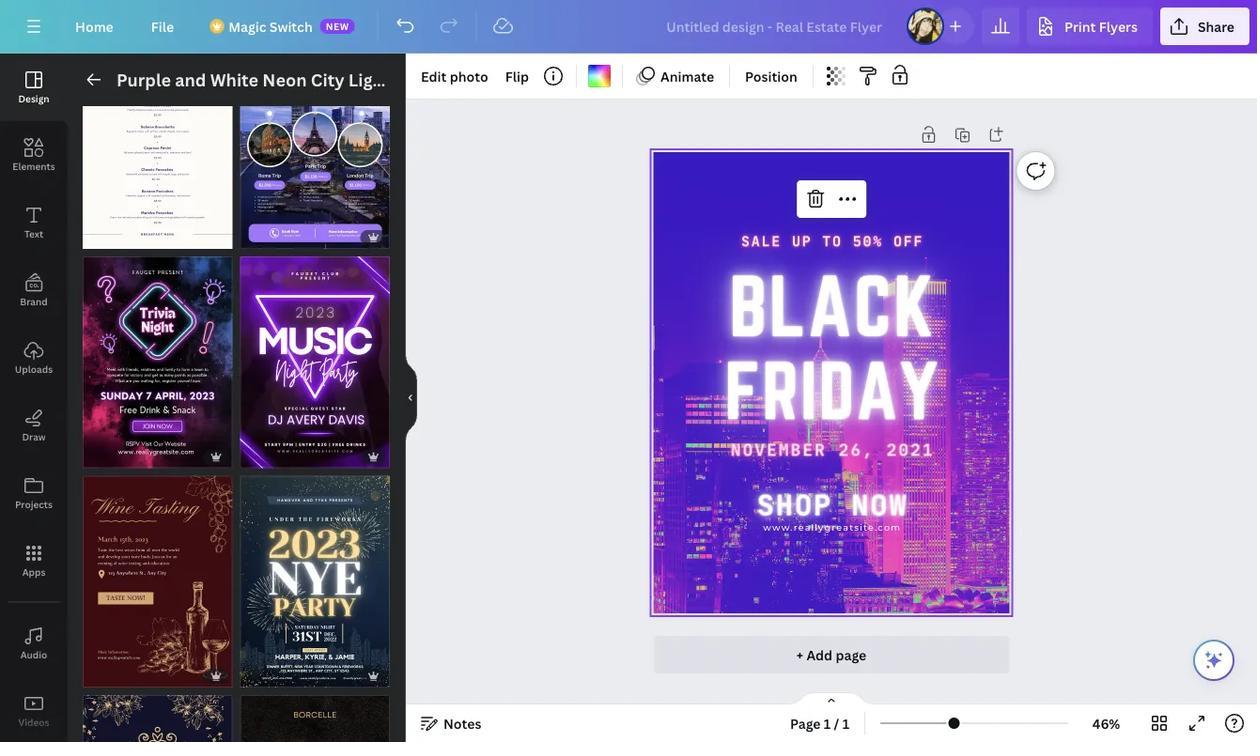 Task type: describe. For each thing, give the bounding box(es) containing it.
now
[[852, 488, 908, 523]]

notes
[[444, 715, 482, 733]]

flyer
[[499, 68, 541, 91]]

side panel tab list
[[0, 54, 68, 743]]

1 horizontal spatial friday
[[725, 347, 940, 434]]

2 1 from the left
[[843, 715, 850, 733]]

2021
[[887, 440, 935, 460]]

design
[[18, 92, 49, 105]]

shop now
[[757, 488, 908, 523]]

canva assistant image
[[1203, 650, 1226, 672]]

elements
[[12, 160, 55, 172]]

main menu bar
[[0, 0, 1258, 54]]

photo
[[450, 67, 489, 85]]

home link
[[60, 8, 129, 45]]

edit
[[421, 67, 447, 85]]

blue elegant luxury new year party flyer group
[[240, 465, 390, 688]]

black gold white modern black friday flyer group
[[240, 684, 390, 743]]

and
[[175, 68, 206, 91]]

november 26, 2021
[[731, 440, 935, 460]]

purple modern tour & travel agency flyer image
[[240, 37, 390, 249]]

purple modern tour & travel agency flyer group
[[240, 37, 390, 249]]

50%
[[853, 233, 884, 250]]

black gold white modern black friday flyer image
[[240, 695, 390, 743]]

apps button
[[0, 527, 68, 595]]

1 vertical spatial black
[[729, 261, 936, 352]]

design button
[[0, 54, 68, 121]]

ivory and navy simple minimalistic menu flyer group
[[83, 37, 233, 249]]

home
[[75, 17, 114, 35]]

add
[[807, 646, 833, 664]]

no color image
[[588, 65, 611, 87]]

26,
[[839, 440, 875, 460]]

www.reallygreatsite.com
[[763, 522, 902, 533]]

brand
[[20, 295, 48, 308]]

brand button
[[0, 257, 68, 324]]

city
[[311, 68, 345, 91]]

animate
[[661, 67, 715, 85]]

maroon elegant wine tasting flyer image
[[83, 476, 233, 688]]

uploads button
[[0, 324, 68, 392]]

magic switch
[[229, 17, 313, 35]]

Design title text field
[[652, 8, 900, 45]]

elements button
[[0, 121, 68, 189]]

videos
[[18, 716, 49, 729]]

purple and white neon city light black friday flyer
[[117, 68, 541, 91]]

share
[[1198, 17, 1235, 35]]

hide image
[[405, 353, 417, 443]]

projects
[[15, 498, 53, 511]]

light
[[349, 68, 390, 91]]

blue elegant luxury new year party flyer image
[[240, 476, 390, 688]]

projects button
[[0, 460, 68, 527]]



Task type: locate. For each thing, give the bounding box(es) containing it.
notes button
[[414, 709, 489, 739]]

videos button
[[0, 678, 68, 743]]

page 1 / 1
[[791, 715, 850, 733]]

vintage flowers on a dark blue background flyer group
[[83, 684, 233, 743]]

share button
[[1161, 8, 1250, 45]]

uploads
[[15, 363, 53, 376]]

1 left the /
[[824, 715, 831, 733]]

page
[[791, 715, 821, 733]]

file
[[151, 17, 174, 35]]

+
[[797, 646, 804, 664]]

november
[[731, 440, 827, 460]]

text button
[[0, 189, 68, 257]]

to
[[823, 233, 843, 250]]

1 1 from the left
[[824, 715, 831, 733]]

edit photo
[[421, 67, 489, 85]]

up
[[792, 233, 812, 250]]

/
[[834, 715, 840, 733]]

audio button
[[0, 610, 68, 678]]

purple modern neon music night party flyer image
[[240, 257, 390, 468]]

black
[[394, 68, 440, 91], [729, 261, 936, 352]]

text
[[24, 227, 43, 240]]

1
[[824, 715, 831, 733], [843, 715, 850, 733]]

0 vertical spatial friday
[[444, 68, 495, 91]]

46% button
[[1076, 709, 1137, 739]]

friday up november 26, 2021
[[725, 347, 940, 434]]

1 horizontal spatial black
[[729, 261, 936, 352]]

magic
[[229, 17, 266, 35]]

friday left flip
[[444, 68, 495, 91]]

purple modern neon music night party flyer group
[[240, 245, 390, 468]]

vintage flowers on a dark blue background flyer image
[[83, 695, 233, 743]]

flip
[[505, 67, 529, 85]]

0 horizontal spatial friday
[[444, 68, 495, 91]]

46%
[[1093, 715, 1121, 733]]

0 vertical spatial black
[[394, 68, 440, 91]]

show pages image
[[787, 692, 877, 707]]

edit photo button
[[414, 61, 496, 91]]

draw
[[22, 431, 46, 443]]

apps
[[22, 566, 45, 579]]

file button
[[136, 8, 189, 45]]

flyers
[[1100, 17, 1138, 35]]

1 vertical spatial friday
[[725, 347, 940, 434]]

audio
[[20, 649, 47, 661]]

1 horizontal spatial 1
[[843, 715, 850, 733]]

position
[[746, 67, 798, 85]]

navy and purple modern trivia night flyer image
[[83, 257, 233, 468]]

new
[[326, 20, 349, 32]]

+ add page button
[[654, 636, 1010, 674]]

purple
[[117, 68, 171, 91]]

print flyers
[[1065, 17, 1138, 35]]

animate button
[[631, 61, 722, 91]]

shop
[[757, 488, 833, 523]]

0 horizontal spatial 1
[[824, 715, 831, 733]]

black down to
[[729, 261, 936, 352]]

flip button
[[498, 61, 537, 91]]

off
[[894, 233, 924, 250]]

1 right the /
[[843, 715, 850, 733]]

navy and purple modern trivia night flyer group
[[83, 245, 233, 468]]

white
[[210, 68, 259, 91]]

print flyers button
[[1027, 8, 1153, 45]]

maroon elegant wine tasting flyer group
[[83, 465, 233, 688]]

ivory and navy simple minimalistic menu flyer image
[[83, 37, 233, 249]]

+ add page
[[797, 646, 867, 664]]

0 horizontal spatial black
[[394, 68, 440, 91]]

position button
[[738, 61, 805, 91]]

neon
[[263, 68, 307, 91]]

print
[[1065, 17, 1096, 35]]

black right light on the top left
[[394, 68, 440, 91]]

sale
[[741, 233, 782, 250]]

sale up to 50% off
[[741, 233, 924, 250]]

switch
[[270, 17, 313, 35]]

draw button
[[0, 392, 68, 460]]

page
[[836, 646, 867, 664]]

friday
[[444, 68, 495, 91], [725, 347, 940, 434]]



Task type: vqa. For each thing, say whether or not it's contained in the screenshot.
the fitness in Green Organic Warm Fitness Bio-Link Website Website by Canva Creative Studio
no



